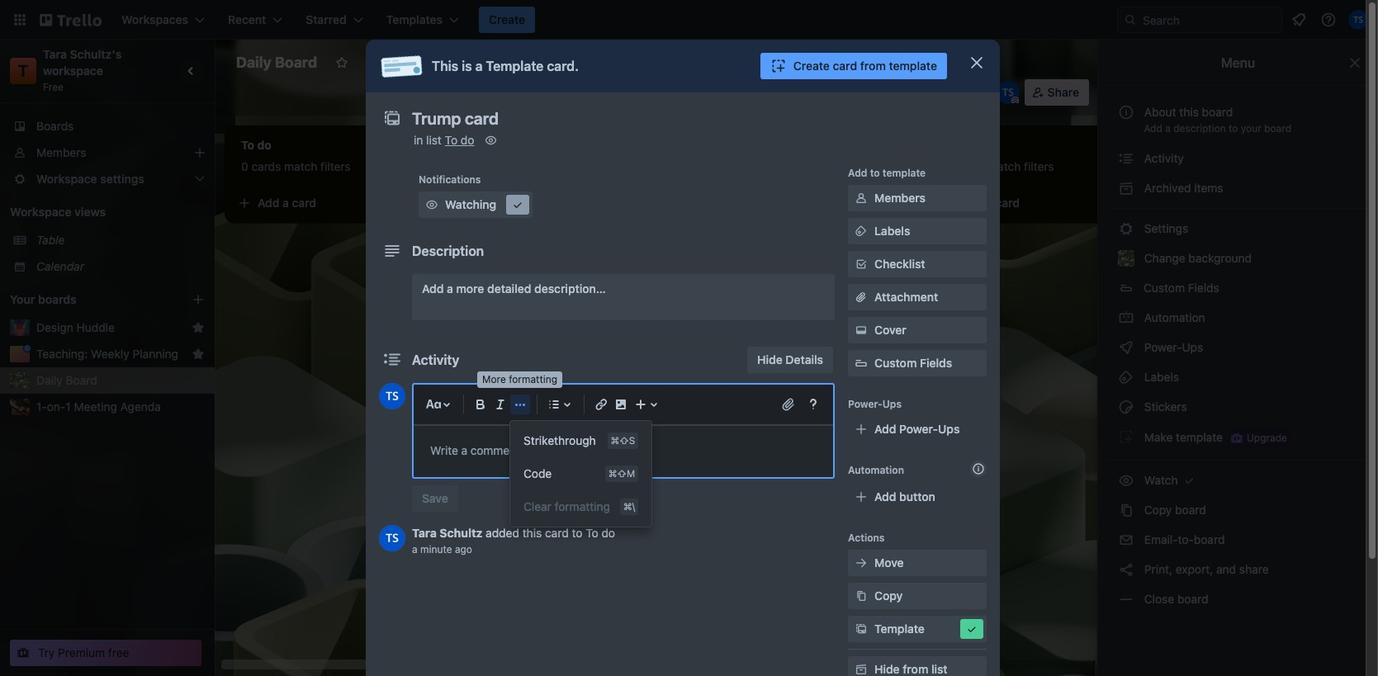 Task type: describe. For each thing, give the bounding box(es) containing it.
ago
[[455, 543, 472, 556]]

star or unstar board image
[[335, 56, 349, 69]]

make
[[1145, 430, 1173, 444]]

checklist link
[[848, 251, 987, 278]]

0 horizontal spatial daily
[[36, 373, 63, 387]]

2 vertical spatial tara schultz (taraschultz7) image
[[379, 525, 406, 552]]

card.
[[547, 59, 579, 74]]

a minute ago link
[[412, 543, 472, 556]]

fields for menu
[[1188, 281, 1220, 295]]

automation link
[[1108, 305, 1369, 331]]

0 vertical spatial activity
[[1142, 151, 1184, 165]]

sm image for copy board link
[[1118, 502, 1135, 519]]

share
[[1048, 85, 1080, 99]]

1 cards from the left
[[251, 159, 281, 173]]

sm image for rightmost members link
[[853, 190, 870, 206]]

free
[[43, 81, 64, 93]]

card inside create card from template button
[[833, 59, 857, 73]]

image image
[[611, 395, 631, 415]]

cover link
[[848, 317, 987, 344]]

a inside tara schultz added this card to to do a minute ago
[[412, 543, 418, 556]]

watch
[[1142, 473, 1182, 487]]

about this board add a description to your board
[[1144, 105, 1292, 135]]

sm image for "move" link
[[853, 555, 870, 572]]

clear for clear formatting
[[524, 500, 552, 514]]

power- inside power-ups link
[[1145, 340, 1182, 354]]

1 vertical spatial to
[[870, 167, 880, 179]]

2 vertical spatial automation
[[848, 464, 904, 477]]

1 filters from the left
[[321, 159, 351, 173]]

detailed
[[487, 282, 532, 296]]

share button
[[1025, 79, 1089, 106]]

⌘\
[[624, 501, 635, 512]]

add button
[[875, 490, 936, 504]]

do inside tara schultz added this card to to do a minute ago
[[602, 526, 615, 540]]

1 vertical spatial tara schultz (taraschultz7) image
[[379, 383, 406, 410]]

custom for menu
[[1144, 281, 1185, 295]]

hide
[[758, 353, 783, 367]]

add inside about this board add a description to your board
[[1144, 122, 1163, 135]]

add a more detailed description…
[[422, 282, 606, 296]]

1 horizontal spatial watching
[[555, 85, 606, 99]]

teaching: weekly planning button
[[36, 346, 185, 363]]

boards
[[38, 292, 77, 306]]

link image
[[591, 395, 611, 415]]

card inside tara schultz added this card to to do a minute ago
[[545, 526, 569, 540]]

custom fields for add to template
[[875, 356, 952, 370]]

code
[[524, 467, 552, 481]]

tara schultz's workspace link
[[43, 47, 125, 78]]

huddle
[[76, 320, 115, 335]]

2 horizontal spatial board
[[528, 55, 561, 69]]

text styles image
[[424, 395, 444, 415]]

add a more detailed description… link
[[412, 274, 835, 320]]

print, export, and share
[[1142, 563, 1269, 577]]

print, export, and share link
[[1108, 557, 1369, 583]]

copy board link
[[1108, 497, 1369, 524]]

in list to do
[[414, 133, 475, 147]]

2 vertical spatial power-ups
[[848, 398, 902, 411]]

create from template… image
[[892, 197, 905, 210]]

minute
[[420, 543, 452, 556]]

create from template… image
[[423, 197, 436, 210]]

t link
[[10, 58, 36, 84]]

watch link
[[1108, 468, 1369, 494]]

clear formatting
[[524, 500, 610, 514]]

this inside about this board add a description to your board
[[1180, 105, 1199, 119]]

sm image inside settings link
[[1118, 221, 1135, 237]]

sm image inside activity link
[[1118, 150, 1135, 167]]

tara for schultz
[[412, 526, 437, 540]]

upgrade button
[[1227, 429, 1291, 449]]

more
[[456, 282, 484, 296]]

lists image
[[544, 395, 564, 415]]

0 horizontal spatial board
[[66, 373, 97, 387]]

3 add a card button from the left
[[935, 190, 1120, 216]]

0 horizontal spatial activity
[[412, 353, 460, 368]]

2 vertical spatial template
[[1176, 430, 1223, 444]]

views
[[74, 205, 106, 219]]

automation inside button
[[750, 85, 813, 99]]

teaching:
[[36, 347, 88, 361]]

create for create
[[489, 12, 525, 26]]

Board name text field
[[228, 50, 326, 76]]

sm image for power-ups link
[[1118, 339, 1135, 356]]

your boards with 4 items element
[[10, 290, 167, 310]]

2 add a card from the left
[[492, 196, 551, 210]]

menu
[[1221, 55, 1256, 70]]

list
[[426, 133, 442, 147]]

fields for add to template
[[920, 356, 952, 370]]

1-
[[36, 400, 47, 414]]

template inside button
[[875, 622, 925, 636]]

1 horizontal spatial members link
[[848, 185, 987, 211]]

clear all
[[934, 85, 978, 99]]

create for create card from template
[[794, 59, 830, 73]]

create card from template button
[[761, 53, 947, 79]]

sm image for copy link
[[853, 588, 870, 605]]

board up description
[[1202, 105, 1233, 119]]

1 vertical spatial labels link
[[1108, 364, 1369, 391]]

formatting for more formatting
[[509, 374, 558, 386]]

close board link
[[1108, 586, 1369, 613]]

1 vertical spatial labels
[[1142, 370, 1180, 384]]

2 match from the left
[[519, 159, 552, 173]]

to do link
[[445, 133, 475, 147]]

table link
[[36, 232, 205, 249]]

hide details link
[[748, 347, 833, 373]]

attach and insert link image
[[781, 396, 797, 413]]

clear all button
[[927, 79, 984, 106]]

archived items link
[[1108, 175, 1369, 202]]

daily inside text box
[[236, 54, 272, 71]]

actions
[[848, 532, 885, 544]]

sm image inside archived items link
[[1118, 180, 1135, 197]]

sm image for checklist link
[[853, 256, 870, 273]]

template button
[[848, 616, 987, 643]]

template inside create card from template button
[[889, 59, 938, 73]]

change background
[[1142, 251, 1252, 265]]

0 vertical spatial watching button
[[525, 79, 616, 106]]

1
[[66, 400, 71, 414]]

planning
[[133, 347, 178, 361]]

customize views image
[[579, 55, 596, 71]]

power- right open help dialog icon
[[848, 398, 883, 411]]

upgrade
[[1247, 432, 1288, 444]]

from
[[860, 59, 886, 73]]

0 horizontal spatial members link
[[0, 140, 215, 166]]

sm image for close board link
[[1118, 591, 1135, 608]]

create button
[[479, 7, 535, 33]]

add to template
[[848, 167, 926, 179]]

and
[[1217, 563, 1237, 577]]

notifications
[[419, 173, 481, 186]]

custom fields button for add to template
[[848, 355, 987, 372]]

try premium free button
[[10, 640, 202, 667]]

sm image inside print, export, and share link
[[1118, 562, 1135, 578]]

stickers link
[[1108, 394, 1369, 420]]

add board image
[[192, 293, 205, 306]]

board down export,
[[1178, 592, 1209, 606]]

editor toolbar toolbar
[[420, 392, 827, 527]]

make template
[[1142, 430, 1223, 444]]

on-
[[47, 400, 66, 414]]

change
[[1145, 251, 1186, 265]]

more formatting
[[482, 374, 558, 386]]

add power-ups
[[875, 422, 960, 436]]

1 add a card button from the left
[[231, 190, 416, 216]]

power- inside power-ups button
[[653, 85, 692, 99]]

3 filters from the left
[[1024, 159, 1054, 173]]

custom fields for menu
[[1144, 281, 1220, 295]]

activity link
[[1108, 145, 1369, 172]]

1 vertical spatial automation
[[1142, 311, 1206, 325]]

1 add a card from the left
[[258, 196, 316, 210]]

stickers
[[1142, 400, 1188, 414]]

board up to-
[[1175, 503, 1207, 517]]

schultz's
[[70, 47, 122, 61]]

save
[[422, 491, 448, 505]]

ups up add button button
[[938, 422, 960, 436]]

automation button
[[727, 79, 823, 106]]

move link
[[848, 550, 987, 577]]

description
[[1174, 122, 1226, 135]]

ups up add power-ups
[[883, 398, 902, 411]]

this is a template card.
[[432, 59, 579, 74]]



Task type: vqa. For each thing, say whether or not it's contained in the screenshot.
Fields for Menu
yes



Task type: locate. For each thing, give the bounding box(es) containing it.
power- up button
[[900, 422, 938, 436]]

add a card
[[258, 196, 316, 210], [492, 196, 551, 210], [961, 196, 1020, 210]]

1 vertical spatial template
[[883, 167, 926, 179]]

formatting inside group
[[555, 500, 610, 514]]

formatting for clear formatting
[[555, 500, 610, 514]]

0 horizontal spatial create
[[489, 12, 525, 26]]

tara schultz (taraschultz7) image right open information menu image
[[1349, 10, 1369, 30]]

more formatting tooltip
[[477, 372, 563, 388]]

tara schultz (taraschultz7) image left minute
[[379, 525, 406, 552]]

0 notifications image
[[1289, 10, 1309, 30]]

sm image inside automation link
[[1118, 310, 1135, 326]]

custom fields down 'cover' link
[[875, 356, 952, 370]]

daily board up 1 at the bottom left
[[36, 373, 97, 387]]

tara for schultz's
[[43, 47, 67, 61]]

custom fields button down 'cover' link
[[848, 355, 987, 372]]

to inside tara schultz added this card to to do a minute ago
[[586, 526, 599, 540]]

email-
[[1145, 533, 1178, 547]]

0 horizontal spatial watching
[[445, 197, 497, 211]]

1 vertical spatial do
[[602, 526, 615, 540]]

power-ups up add power-ups
[[848, 398, 902, 411]]

try premium free
[[38, 646, 129, 660]]

1 horizontal spatial power-ups
[[848, 398, 902, 411]]

3 match from the left
[[988, 159, 1021, 173]]

sm image inside "move" link
[[853, 555, 870, 572]]

0 vertical spatial copy
[[1145, 503, 1172, 517]]

1 vertical spatial watching
[[445, 197, 497, 211]]

board inside text box
[[275, 54, 317, 71]]

create inside primary "element"
[[489, 12, 525, 26]]

to-
[[1178, 533, 1194, 547]]

export,
[[1176, 563, 1214, 577]]

automation
[[750, 85, 813, 99], [1142, 311, 1206, 325], [848, 464, 904, 477]]

filters
[[851, 85, 885, 99]]

clear down the code
[[524, 500, 552, 514]]

search image
[[1124, 13, 1137, 26]]

members down the boards
[[36, 145, 86, 159]]

save button
[[412, 486, 458, 512]]

more
[[482, 374, 506, 386]]

1 vertical spatial template
[[875, 622, 925, 636]]

group
[[510, 425, 652, 524]]

0 horizontal spatial copy
[[875, 589, 903, 603]]

this inside tara schultz added this card to to do a minute ago
[[523, 526, 542, 540]]

labels
[[875, 224, 911, 238], [1142, 370, 1180, 384]]

1 starred icon image from the top
[[192, 321, 205, 335]]

clear left all
[[934, 85, 962, 99]]

starred icon image for design huddle
[[192, 321, 205, 335]]

1 horizontal spatial add a card
[[492, 196, 551, 210]]

0 horizontal spatial template
[[486, 59, 544, 74]]

change background link
[[1108, 245, 1369, 272]]

0 horizontal spatial labels
[[875, 224, 911, 238]]

power-ups up 'stickers'
[[1142, 340, 1207, 354]]

3 cards from the left
[[955, 159, 985, 173]]

daily board link
[[36, 373, 205, 389]]

sm image inside copy board link
[[1118, 502, 1135, 519]]

starred icon image down add board image
[[192, 321, 205, 335]]

0 horizontal spatial clear
[[524, 500, 552, 514]]

board left customize views icon at the top
[[528, 55, 561, 69]]

to
[[445, 133, 458, 147], [586, 526, 599, 540]]

to down clear formatting
[[586, 526, 599, 540]]

activity up text styles image
[[412, 353, 460, 368]]

formatting inside tooltip
[[509, 374, 558, 386]]

to inside tara schultz added this card to to do a minute ago
[[572, 526, 583, 540]]

is
[[462, 59, 472, 74]]

sm image inside 'cover' link
[[853, 322, 870, 339]]

2 vertical spatial to
[[572, 526, 583, 540]]

1 horizontal spatial workspace
[[388, 55, 449, 69]]

items
[[1195, 181, 1224, 195]]

0 horizontal spatial to
[[572, 526, 583, 540]]

sm image for automation button
[[727, 79, 750, 102]]

None text field
[[404, 104, 949, 134]]

0 horizontal spatial workspace
[[10, 205, 72, 219]]

starred icon image right planning
[[192, 348, 205, 361]]

sm image for template button
[[853, 621, 870, 638]]

your
[[1241, 122, 1262, 135]]

about
[[1145, 105, 1177, 119]]

bold ⌘b image
[[471, 395, 491, 415]]

add inside button
[[875, 490, 897, 504]]

description…
[[535, 282, 606, 296]]

to left your at right
[[1229, 122, 1239, 135]]

board up 1 at the bottom left
[[66, 373, 97, 387]]

0 vertical spatial template
[[889, 59, 938, 73]]

automation up add button
[[848, 464, 904, 477]]

close dialog image
[[967, 53, 987, 73]]

sm image
[[483, 132, 499, 149], [1118, 150, 1135, 167], [1118, 180, 1135, 197], [424, 197, 440, 213], [510, 197, 526, 213], [1118, 221, 1135, 237], [853, 223, 870, 240], [1118, 310, 1135, 326], [853, 322, 870, 339], [1118, 399, 1135, 415], [1118, 429, 1135, 445], [1118, 532, 1135, 548], [1118, 562, 1135, 578], [964, 621, 980, 638]]

0 vertical spatial tara
[[43, 47, 67, 61]]

this
[[432, 59, 459, 74]]

custom fields button up automation link
[[1108, 275, 1369, 301]]

template right make
[[1176, 430, 1223, 444]]

try
[[38, 646, 55, 660]]

clear for clear all
[[934, 85, 962, 99]]

your boards
[[10, 292, 77, 306]]

members link down the boards
[[0, 140, 215, 166]]

1 horizontal spatial copy
[[1145, 503, 1172, 517]]

0 horizontal spatial members
[[36, 145, 86, 159]]

email-to-board
[[1142, 533, 1225, 547]]

tara schultz added this card to to do a minute ago
[[412, 526, 615, 556]]

labels link up checklist link
[[848, 218, 987, 244]]

0 horizontal spatial do
[[461, 133, 475, 147]]

sm image inside members link
[[853, 190, 870, 206]]

copy down move
[[875, 589, 903, 603]]

⌘⇧s
[[611, 435, 635, 446]]

group inside editor toolbar toolbar
[[510, 425, 652, 524]]

tara inside tara schultz's workspace free
[[43, 47, 67, 61]]

power- inside the add power-ups link
[[900, 422, 938, 436]]

template down copy link
[[875, 622, 925, 636]]

custom down cover
[[875, 356, 917, 370]]

formatting
[[509, 374, 558, 386], [555, 500, 610, 514]]

template down create button
[[486, 59, 544, 74]]

t
[[18, 61, 28, 80]]

watching button
[[525, 79, 616, 106], [419, 192, 533, 218]]

2 horizontal spatial add a card
[[961, 196, 1020, 210]]

clear inside group
[[524, 500, 552, 514]]

do right list
[[461, 133, 475, 147]]

copy link
[[848, 583, 987, 610]]

2 horizontal spatial power-ups
[[1142, 340, 1207, 354]]

tara schultz (taraschultz7) image
[[997, 81, 1020, 104]]

activity up archived
[[1142, 151, 1184, 165]]

power-ups down primary "element"
[[653, 85, 714, 99]]

create
[[489, 12, 525, 26], [794, 59, 830, 73]]

primary element
[[0, 0, 1379, 40]]

italic ⌘i image
[[491, 395, 510, 415]]

visible
[[452, 55, 487, 69]]

2 horizontal spatial filters
[[1024, 159, 1054, 173]]

1 vertical spatial power-ups
[[1142, 340, 1207, 354]]

labels link up stickers link
[[1108, 364, 1369, 391]]

workspace inside button
[[388, 55, 449, 69]]

1 vertical spatial watching button
[[419, 192, 533, 218]]

1 horizontal spatial add a card button
[[466, 190, 651, 216]]

1 horizontal spatial clear
[[934, 85, 962, 99]]

automation down 'change'
[[1142, 311, 1206, 325]]

watching down "notifications"
[[445, 197, 497, 211]]

workspace visible
[[388, 55, 487, 69]]

details
[[786, 353, 824, 367]]

starred icon image
[[192, 321, 205, 335], [192, 348, 205, 361]]

boards
[[36, 119, 74, 133]]

to inside about this board add a description to your board
[[1229, 122, 1239, 135]]

1 horizontal spatial board
[[275, 54, 317, 71]]

watching button down "notifications"
[[419, 192, 533, 218]]

1 horizontal spatial cards
[[486, 159, 516, 173]]

0 vertical spatial to
[[1229, 122, 1239, 135]]

schultz
[[440, 526, 483, 540]]

0 vertical spatial labels link
[[848, 218, 987, 244]]

button
[[900, 490, 936, 504]]

0 vertical spatial daily board
[[236, 54, 317, 71]]

workspace for workspace visible
[[388, 55, 449, 69]]

1 vertical spatial daily board
[[36, 373, 97, 387]]

ups left automation button
[[692, 85, 714, 99]]

1 horizontal spatial 0 cards match filters
[[476, 159, 585, 173]]

1 horizontal spatial fields
[[1188, 281, 1220, 295]]

0 vertical spatial template
[[486, 59, 544, 74]]

1 vertical spatial fields
[[920, 356, 952, 370]]

⌘⇧m
[[609, 468, 635, 479]]

0 vertical spatial automation
[[750, 85, 813, 99]]

watching
[[555, 85, 606, 99], [445, 197, 497, 211]]

2 horizontal spatial automation
[[1142, 311, 1206, 325]]

copy up email-
[[1145, 503, 1172, 517]]

fields down 'cover' link
[[920, 356, 952, 370]]

2 cards from the left
[[486, 159, 516, 173]]

group containing strikethrough
[[510, 425, 652, 524]]

create up this is a template card.
[[489, 12, 525, 26]]

tara
[[43, 47, 67, 61], [412, 526, 437, 540]]

1 vertical spatial starred icon image
[[192, 348, 205, 361]]

members link down add to template
[[848, 185, 987, 211]]

open information menu image
[[1321, 12, 1337, 28]]

your
[[10, 292, 35, 306]]

template
[[486, 59, 544, 74], [875, 622, 925, 636]]

this right added
[[523, 526, 542, 540]]

daily board left star or unstar board image
[[236, 54, 317, 71]]

tara up workspace
[[43, 47, 67, 61]]

0 vertical spatial custom fields button
[[1108, 275, 1369, 301]]

0 horizontal spatial tara
[[43, 47, 67, 61]]

1 vertical spatial formatting
[[555, 500, 610, 514]]

hide details
[[758, 353, 824, 367]]

0 vertical spatial members
[[36, 145, 86, 159]]

tara schultz (taraschultz7) image left text styles image
[[379, 383, 406, 410]]

2 horizontal spatial match
[[988, 159, 1021, 173]]

sm image inside automation button
[[727, 79, 750, 102]]

2 add a card button from the left
[[466, 190, 651, 216]]

sm image
[[727, 79, 750, 102], [853, 190, 870, 206], [853, 256, 870, 273], [1118, 339, 1135, 356], [1118, 369, 1135, 386], [1118, 472, 1135, 489], [1182, 472, 1198, 489], [1118, 502, 1135, 519], [853, 555, 870, 572], [853, 588, 870, 605], [1118, 591, 1135, 608], [853, 621, 870, 638], [853, 662, 870, 676]]

attachment
[[875, 290, 939, 304]]

close board
[[1142, 592, 1209, 606]]

tara schultz's workspace free
[[43, 47, 125, 93]]

tara schultz (taraschultz7) image
[[1349, 10, 1369, 30], [379, 383, 406, 410], [379, 525, 406, 552]]

sm image inside power-ups link
[[1118, 339, 1135, 356]]

ups inside button
[[692, 85, 714, 99]]

watching button down card.
[[525, 79, 616, 106]]

formatting up "more formatting" image
[[509, 374, 558, 386]]

a inside about this board add a description to your board
[[1166, 122, 1171, 135]]

2 horizontal spatial add a card button
[[935, 190, 1120, 216]]

1 vertical spatial members
[[875, 191, 926, 205]]

settings
[[1142, 221, 1189, 235]]

a
[[475, 59, 483, 74], [1166, 122, 1171, 135], [283, 196, 289, 210], [517, 196, 524, 210], [986, 196, 993, 210], [447, 282, 453, 296], [412, 543, 418, 556]]

0 vertical spatial workspace
[[388, 55, 449, 69]]

0 vertical spatial custom fields
[[1144, 281, 1220, 295]]

template right the from
[[889, 59, 938, 73]]

custom fields down change background
[[1144, 281, 1220, 295]]

create card from template
[[794, 59, 938, 73]]

template up create from template… image
[[883, 167, 926, 179]]

0 horizontal spatial fields
[[920, 356, 952, 370]]

board
[[1202, 105, 1233, 119], [1265, 122, 1292, 135], [1175, 503, 1207, 517], [1194, 533, 1225, 547], [1178, 592, 1209, 606]]

design huddle
[[36, 320, 115, 335]]

open help dialog image
[[804, 395, 824, 415]]

2 filters from the left
[[555, 159, 585, 173]]

1 horizontal spatial members
[[875, 191, 926, 205]]

agenda
[[120, 400, 161, 414]]

board up print, export, and share at the right bottom
[[1194, 533, 1225, 547]]

workspace left is
[[388, 55, 449, 69]]

1 vertical spatial this
[[523, 526, 542, 540]]

create up automation button
[[794, 59, 830, 73]]

1 vertical spatial members link
[[848, 185, 987, 211]]

sm image for watch link
[[1118, 472, 1135, 489]]

copy for copy
[[875, 589, 903, 603]]

0 horizontal spatial custom fields
[[875, 356, 952, 370]]

power- down primary "element"
[[653, 85, 692, 99]]

sm image inside checklist link
[[853, 256, 870, 273]]

ups down automation link
[[1182, 340, 1204, 354]]

labels down create from template… image
[[875, 224, 911, 238]]

0 horizontal spatial to
[[445, 133, 458, 147]]

archived items
[[1142, 181, 1224, 195]]

automation down create card from template button
[[750, 85, 813, 99]]

to down clear formatting
[[572, 526, 583, 540]]

1 horizontal spatial template
[[875, 622, 925, 636]]

members
[[36, 145, 86, 159], [875, 191, 926, 205]]

sm image inside stickers link
[[1118, 399, 1135, 415]]

workspace
[[43, 64, 103, 78]]

0 vertical spatial do
[[461, 133, 475, 147]]

1 vertical spatial daily
[[36, 373, 63, 387]]

1 0 cards match filters from the left
[[241, 159, 351, 173]]

2 starred icon image from the top
[[192, 348, 205, 361]]

fields
[[1188, 281, 1220, 295], [920, 356, 952, 370]]

2 horizontal spatial 0 cards match filters
[[945, 159, 1054, 173]]

background
[[1189, 251, 1252, 265]]

board left star or unstar board image
[[275, 54, 317, 71]]

0 horizontal spatial daily board
[[36, 373, 97, 387]]

0 horizontal spatial filters
[[321, 159, 351, 173]]

2 0 cards match filters from the left
[[476, 159, 585, 173]]

tara inside tara schultz added this card to to do a minute ago
[[412, 526, 437, 540]]

0 vertical spatial watching
[[555, 85, 606, 99]]

clear inside clear all button
[[934, 85, 962, 99]]

labels up 'stickers'
[[1142, 370, 1180, 384]]

0 vertical spatial labels
[[875, 224, 911, 238]]

free
[[108, 646, 129, 660]]

cover
[[875, 323, 907, 337]]

0 horizontal spatial cards
[[251, 159, 281, 173]]

custom fields button for menu
[[1108, 275, 1369, 301]]

1 vertical spatial custom fields
[[875, 356, 952, 370]]

sm image inside copy link
[[853, 588, 870, 605]]

board right your at right
[[1265, 122, 1292, 135]]

0 horizontal spatial labels link
[[848, 218, 987, 244]]

0 horizontal spatial power-ups
[[653, 85, 714, 99]]

power-ups inside button
[[653, 85, 714, 99]]

workspace for workspace views
[[10, 205, 72, 219]]

1 horizontal spatial match
[[519, 159, 552, 173]]

0 vertical spatial formatting
[[509, 374, 558, 386]]

ups
[[692, 85, 714, 99], [1182, 340, 1204, 354], [883, 398, 902, 411], [938, 422, 960, 436]]

1 vertical spatial create
[[794, 59, 830, 73]]

1 vertical spatial tara
[[412, 526, 437, 540]]

formatting left ⌘\
[[555, 500, 610, 514]]

to down filters
[[870, 167, 880, 179]]

to right list
[[445, 133, 458, 147]]

tara up minute
[[412, 526, 437, 540]]

1 horizontal spatial to
[[586, 526, 599, 540]]

0 vertical spatial to
[[445, 133, 458, 147]]

calendar link
[[36, 259, 205, 275]]

2 horizontal spatial to
[[1229, 122, 1239, 135]]

a inside the add a more detailed description… link
[[447, 282, 453, 296]]

power- up 'stickers'
[[1145, 340, 1182, 354]]

Main content area, start typing to enter text. text field
[[430, 441, 817, 461]]

starred icon image for teaching: weekly planning
[[192, 348, 205, 361]]

0 vertical spatial fields
[[1188, 281, 1220, 295]]

custom for add to template
[[875, 356, 917, 370]]

Search field
[[1137, 7, 1282, 32]]

daily board inside text box
[[236, 54, 317, 71]]

1-on-1 meeting agenda link
[[36, 399, 205, 415]]

members down add to template
[[875, 191, 926, 205]]

3 add a card from the left
[[961, 196, 1020, 210]]

copy board
[[1142, 503, 1207, 517]]

settings link
[[1108, 216, 1369, 242]]

in
[[414, 133, 423, 147]]

add power-ups link
[[848, 416, 987, 443]]

sm image inside close board link
[[1118, 591, 1135, 608]]

this up description
[[1180, 105, 1199, 119]]

workspace up table
[[10, 205, 72, 219]]

sm image inside template button
[[964, 621, 980, 638]]

0 vertical spatial tara schultz (taraschultz7) image
[[1349, 10, 1369, 30]]

1 horizontal spatial do
[[602, 526, 615, 540]]

0 horizontal spatial custom
[[875, 356, 917, 370]]

sm image inside email-to-board link
[[1118, 532, 1135, 548]]

1 match from the left
[[284, 159, 317, 173]]

1 horizontal spatial labels
[[1142, 370, 1180, 384]]

labels link
[[848, 218, 987, 244], [1108, 364, 1369, 391]]

board link
[[500, 50, 571, 76]]

0 horizontal spatial add a card
[[258, 196, 316, 210]]

1 horizontal spatial automation
[[848, 464, 904, 477]]

0 vertical spatial starred icon image
[[192, 321, 205, 335]]

more formatting image
[[510, 395, 530, 415]]

custom down 'change'
[[1144, 281, 1185, 295]]

watching down customize views icon at the top
[[555, 85, 606, 99]]

boards link
[[0, 113, 215, 140]]

fields down change background
[[1188, 281, 1220, 295]]

3 0 cards match filters from the left
[[945, 159, 1054, 173]]

workspace
[[388, 55, 449, 69], [10, 205, 72, 219]]

1 vertical spatial custom
[[875, 356, 917, 370]]

members link
[[0, 140, 215, 166], [848, 185, 987, 211]]

description
[[412, 244, 484, 259]]

power-ups
[[653, 85, 714, 99], [1142, 340, 1207, 354], [848, 398, 902, 411]]

teaching: weekly planning
[[36, 347, 178, 361]]

0 vertical spatial this
[[1180, 105, 1199, 119]]

sm image inside template button
[[853, 621, 870, 638]]

1 horizontal spatial daily
[[236, 54, 272, 71]]

do down clear formatting
[[602, 526, 615, 540]]

do
[[461, 133, 475, 147], [602, 526, 615, 540]]

1 horizontal spatial custom
[[1144, 281, 1185, 295]]

copy for copy board
[[1145, 503, 1172, 517]]



